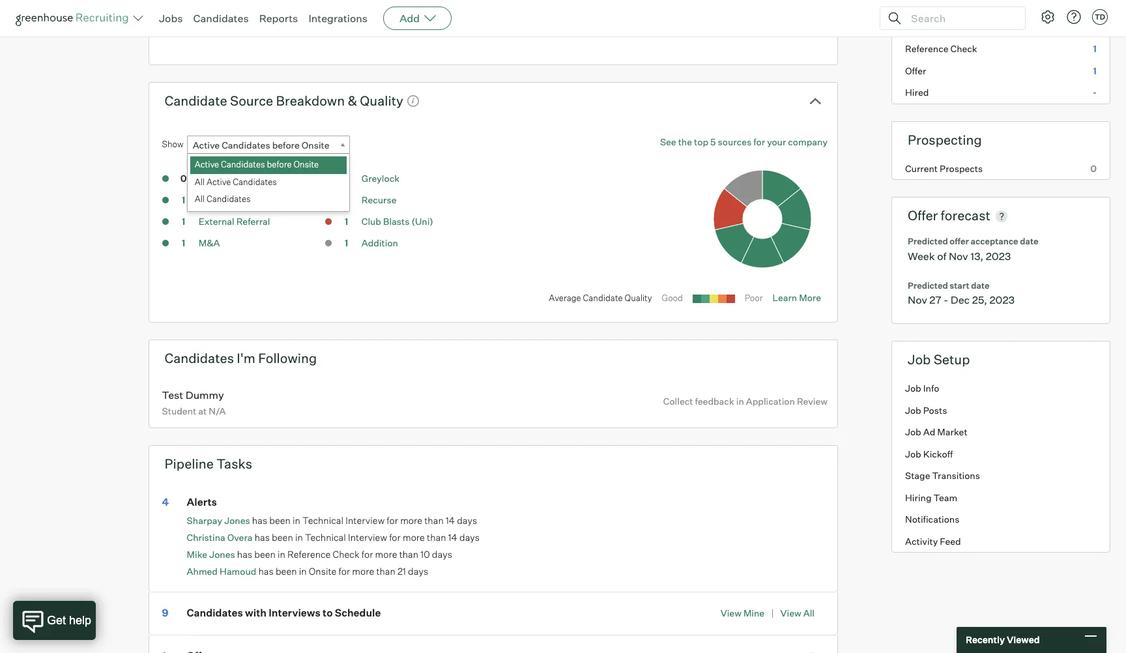 Task type: locate. For each thing, give the bounding box(es) containing it.
recurse
[[362, 194, 397, 206]]

dec
[[951, 294, 971, 307]]

jones up ahmed hamoud link
[[209, 549, 235, 560]]

forecast
[[941, 208, 991, 224]]

2 vertical spatial onsite
[[309, 566, 337, 578]]

sources
[[718, 136, 752, 148]]

all up the external
[[195, 194, 205, 204]]

offer down reference check
[[906, 65, 927, 76]]

td button
[[1093, 9, 1109, 25]]

hamoud
[[220, 566, 257, 577]]

1 vertical spatial predicted
[[908, 280, 949, 291]]

active candidates before onsite up all active candidates option
[[195, 159, 319, 170]]

1 vertical spatial active
[[195, 159, 219, 170]]

1 horizontal spatial -
[[1093, 87, 1098, 98]]

1 vertical spatial date
[[972, 280, 990, 291]]

job for job setup
[[908, 352, 931, 368]]

all up internal
[[195, 177, 205, 187]]

1 vertical spatial reference
[[288, 549, 331, 561]]

greylock link
[[362, 173, 400, 184]]

1 link left greylock
[[334, 172, 360, 187]]

job left info
[[906, 383, 922, 394]]

more
[[400, 515, 423, 527], [403, 532, 425, 544], [375, 549, 397, 561], [352, 566, 374, 578]]

1 for external referral
[[182, 216, 186, 227]]

1 link left the external
[[171, 215, 197, 230]]

sharpay
[[187, 515, 223, 526]]

1 vertical spatial interview
[[348, 532, 387, 544]]

m&a
[[199, 238, 220, 249]]

test
[[162, 388, 183, 402]]

current prospects
[[906, 163, 984, 174]]

0 vertical spatial candidate
[[165, 92, 227, 109]]

0 vertical spatial nov
[[949, 250, 969, 263]]

2 vertical spatial all
[[804, 608, 815, 619]]

job ad market
[[906, 427, 968, 438]]

job up stage on the right of the page
[[906, 448, 922, 460]]

1 vertical spatial 14
[[448, 532, 458, 544]]

before up active candidates before onsite option
[[272, 140, 300, 151]]

- inside - link
[[1093, 87, 1098, 98]]

candidates inside all active candidates option
[[233, 177, 277, 187]]

1 for m&a
[[182, 238, 186, 249]]

1 horizontal spatial check
[[951, 43, 978, 54]]

in
[[293, 515, 301, 527], [295, 532, 303, 544], [278, 549, 286, 561], [299, 566, 307, 578]]

candidate right "average"
[[583, 293, 623, 303]]

onsite
[[302, 140, 330, 151], [294, 159, 319, 170], [309, 566, 337, 578]]

ahmed hamoud link
[[187, 566, 257, 577]]

all right "|"
[[804, 608, 815, 619]]

candidates link
[[193, 12, 249, 25]]

1 predicted from the top
[[908, 236, 949, 247]]

1 link for addition
[[334, 237, 360, 252]]

quality left good on the right top of page
[[625, 293, 653, 303]]

tasks
[[217, 456, 252, 472]]

been right "sharpay jones" link
[[270, 515, 291, 527]]

1 vertical spatial quality
[[625, 293, 653, 303]]

onsite up to
[[309, 566, 337, 578]]

predicted up 27 on the top
[[908, 280, 949, 291]]

predicted up the week
[[908, 236, 949, 247]]

candidate source data is not real-time. data may take up to two days to reflect accurately. element
[[404, 89, 420, 112]]

nov inside predicted start date nov 27 - dec 25, 2023
[[908, 294, 928, 307]]

2023 for week of nov 13, 2023
[[986, 250, 1012, 263]]

date right acceptance
[[1021, 236, 1039, 247]]

1 vertical spatial candidate
[[583, 293, 623, 303]]

0 horizontal spatial view
[[721, 608, 742, 619]]

-
[[1093, 87, 1098, 98], [944, 294, 949, 307]]

before up all active candidates option
[[267, 159, 292, 170]]

0 horizontal spatial nov
[[908, 294, 928, 307]]

candidates inside 'active candidates before onsite' link
[[222, 140, 270, 151]]

0 horizontal spatial -
[[944, 294, 949, 307]]

start
[[950, 280, 970, 291]]

active candidates before onsite inside option
[[195, 159, 319, 170]]

candidates down all active candidates
[[207, 194, 251, 204]]

0 vertical spatial offer
[[906, 65, 927, 76]]

candidates left the with at the bottom of page
[[187, 607, 243, 620]]

see the top 5 sources for your company link
[[661, 136, 828, 148]]

referral down applicant
[[237, 216, 270, 227]]

good
[[662, 293, 683, 303]]

2 view from the left
[[781, 608, 802, 619]]

predicted
[[908, 236, 949, 247], [908, 280, 949, 291]]

integrations
[[309, 12, 368, 25]]

club
[[362, 216, 381, 227]]

setup
[[934, 352, 971, 368]]

0 vertical spatial 2023
[[986, 250, 1012, 263]]

1 for internal applicant
[[182, 194, 186, 206]]

0 vertical spatial technical
[[303, 515, 344, 527]]

2023 inside predicted offer acceptance date week of nov 13, 2023
[[986, 250, 1012, 263]]

active for 'active candidates before onsite' link
[[193, 140, 220, 151]]

candidates up active candidates before onsite option
[[222, 140, 270, 151]]

job ad market link
[[893, 421, 1111, 443]]

nov left 27 on the top
[[908, 294, 928, 307]]

candidate up show on the left
[[165, 92, 227, 109]]

1 vertical spatial jones
[[209, 549, 235, 560]]

company
[[789, 136, 828, 148]]

date inside predicted start date nov 27 - dec 25, 2023
[[972, 280, 990, 291]]

nov down the offer
[[949, 250, 969, 263]]

reference inside "sharpay jones has been in technical interview for more than 14 days christina overa has been in technical interview for more than 14 days mike jones has been in reference check for more than 10 days ahmed hamoud has been in onsite for more than 21 days"
[[288, 549, 331, 561]]

1 link left m&a link
[[171, 237, 197, 252]]

2023 inside predicted start date nov 27 - dec 25, 2023
[[990, 294, 1016, 307]]

1 vertical spatial onsite
[[294, 159, 319, 170]]

0 vertical spatial -
[[1093, 87, 1098, 98]]

referral up internal
[[199, 173, 232, 184]]

greenhouse recruiting image
[[16, 10, 133, 26]]

&
[[348, 92, 357, 109]]

2023 right 25,
[[990, 294, 1016, 307]]

job up job info
[[908, 352, 931, 368]]

schedule
[[335, 607, 381, 620]]

date up 25,
[[972, 280, 990, 291]]

25,
[[973, 294, 988, 307]]

notifications link
[[893, 509, 1111, 531]]

mine
[[744, 608, 765, 619]]

kickoff
[[924, 448, 954, 460]]

offer
[[950, 236, 970, 247]]

addition link
[[362, 238, 398, 249]]

external
[[199, 216, 235, 227]]

0 horizontal spatial date
[[972, 280, 990, 291]]

2023 for nov 27 - dec 25, 2023
[[990, 294, 1016, 307]]

nov inside predicted offer acceptance date week of nov 13, 2023
[[949, 250, 969, 263]]

has up overa
[[252, 515, 267, 527]]

been up candidates with interviews to schedule
[[276, 566, 297, 578]]

job for job ad market
[[906, 427, 922, 438]]

has down overa
[[237, 549, 252, 561]]

1 horizontal spatial quality
[[625, 293, 653, 303]]

0 vertical spatial interview
[[346, 515, 385, 527]]

1 vertical spatial 2023
[[990, 294, 1016, 307]]

0 vertical spatial date
[[1021, 236, 1039, 247]]

2023 down acceptance
[[986, 250, 1012, 263]]

1 horizontal spatial referral
[[237, 216, 270, 227]]

1 link for m&a
[[171, 237, 197, 252]]

all
[[195, 177, 205, 187], [195, 194, 205, 204], [804, 608, 815, 619]]

view left the mine
[[721, 608, 742, 619]]

0 horizontal spatial candidate
[[165, 92, 227, 109]]

1 vertical spatial -
[[944, 294, 949, 307]]

candidates up applicant
[[233, 177, 277, 187]]

1 vertical spatial offer
[[908, 208, 939, 224]]

0 vertical spatial quality
[[360, 92, 404, 109]]

christina overa link
[[187, 532, 253, 543]]

1 horizontal spatial 0
[[1091, 163, 1098, 174]]

reference down debrief
[[906, 43, 949, 54]]

2 vertical spatial active
[[207, 177, 231, 187]]

candidates inside all candidates option
[[207, 194, 251, 204]]

job left 'posts'
[[906, 405, 922, 416]]

job inside "link"
[[906, 448, 922, 460]]

1 horizontal spatial nov
[[949, 250, 969, 263]]

technical
[[303, 515, 344, 527], [305, 532, 346, 544]]

1 vertical spatial all
[[195, 194, 205, 204]]

0 vertical spatial referral
[[199, 173, 232, 184]]

Search text field
[[908, 9, 1014, 28]]

offer forecast
[[908, 208, 991, 224]]

reference check
[[906, 43, 978, 54]]

has right overa
[[255, 532, 270, 544]]

predicted inside predicted offer acceptance date week of nov 13, 2023
[[908, 236, 949, 247]]

job posts link
[[893, 400, 1111, 421]]

nov
[[949, 250, 969, 263], [908, 294, 928, 307]]

blasts
[[383, 216, 410, 227]]

1 horizontal spatial view
[[781, 608, 802, 619]]

view
[[721, 608, 742, 619], [781, 608, 802, 619]]

active right show on the left
[[193, 140, 220, 151]]

1 horizontal spatial candidate
[[583, 293, 623, 303]]

14
[[446, 515, 455, 527], [448, 532, 458, 544]]

has
[[252, 515, 267, 527], [255, 532, 270, 544], [237, 549, 252, 561], [259, 566, 274, 578]]

1 link left club
[[334, 215, 360, 230]]

sharpay jones has been in technical interview for more than 14 days christina overa has been in technical interview for more than 14 days mike jones has been in reference check for more than 10 days ahmed hamoud has been in onsite for more than 21 days
[[187, 515, 480, 578]]

internal applicant
[[199, 194, 275, 206]]

0 horizontal spatial check
[[333, 549, 360, 561]]

check inside "sharpay jones has been in technical interview for more than 14 days christina overa has been in technical interview for more than 14 days mike jones has been in reference check for more than 10 days ahmed hamoud has been in onsite for more than 21 days"
[[333, 549, 360, 561]]

jones up overa
[[224, 515, 250, 526]]

quality
[[360, 92, 404, 109], [625, 293, 653, 303]]

integrations link
[[309, 12, 368, 25]]

greylock
[[362, 173, 400, 184]]

external referral link
[[199, 216, 270, 227]]

predicted inside predicted start date nov 27 - dec 25, 2023
[[908, 280, 949, 291]]

active up all active candidates
[[195, 159, 219, 170]]

check up schedule
[[333, 549, 360, 561]]

1 vertical spatial nov
[[908, 294, 928, 307]]

view right "|"
[[781, 608, 802, 619]]

week
[[908, 250, 936, 263]]

candidate source breakdown & quality
[[165, 92, 404, 109]]

1 link left addition
[[334, 237, 360, 252]]

activity feed link
[[893, 531, 1111, 552]]

0 horizontal spatial referral
[[199, 173, 232, 184]]

0 vertical spatial reference
[[906, 43, 949, 54]]

active for list box on the top left containing active candidates before onsite
[[195, 159, 219, 170]]

0 horizontal spatial 0
[[181, 173, 187, 184]]

interviews
[[269, 607, 321, 620]]

than
[[425, 515, 444, 527], [427, 532, 446, 544], [400, 549, 419, 561], [377, 566, 396, 578]]

2 predicted from the top
[[908, 280, 949, 291]]

reference up interviews on the bottom
[[288, 549, 331, 561]]

has right hamoud
[[259, 566, 274, 578]]

show
[[162, 139, 184, 150]]

1 vertical spatial check
[[333, 549, 360, 561]]

1 horizontal spatial date
[[1021, 236, 1039, 247]]

0 vertical spatial active
[[193, 140, 220, 151]]

onsite up all active candidates option
[[294, 159, 319, 170]]

been right overa
[[272, 532, 293, 544]]

stage transitions link
[[893, 465, 1111, 487]]

0 horizontal spatial reference
[[288, 549, 331, 561]]

predicted for 27
[[908, 280, 949, 291]]

job posts
[[906, 405, 948, 416]]

poor
[[745, 293, 763, 303]]

job info
[[906, 383, 940, 394]]

market
[[938, 427, 968, 438]]

active up all candidates
[[207, 177, 231, 187]]

posts
[[924, 405, 948, 416]]

transitions
[[933, 470, 981, 481]]

1 vertical spatial active candidates before onsite
[[195, 159, 319, 170]]

1 link left internal
[[171, 194, 197, 209]]

check down search text box
[[951, 43, 978, 54]]

1
[[1094, 21, 1098, 32], [1094, 43, 1098, 54], [1094, 65, 1098, 76], [345, 173, 349, 184], [182, 194, 186, 206], [182, 216, 186, 227], [345, 216, 349, 227], [182, 238, 186, 249], [345, 238, 349, 249]]

alerts
[[187, 496, 217, 509]]

job left the ad
[[906, 427, 922, 438]]

all for all candidates
[[195, 194, 205, 204]]

debrief
[[906, 21, 937, 32]]

referral
[[199, 173, 232, 184], [237, 216, 270, 227]]

0 vertical spatial predicted
[[908, 236, 949, 247]]

of
[[938, 250, 947, 263]]

i'm
[[237, 350, 256, 366]]

quality right &
[[360, 92, 404, 109]]

offer up the week
[[908, 208, 939, 224]]

jones
[[224, 515, 250, 526], [209, 549, 235, 560]]

1 vertical spatial before
[[267, 159, 292, 170]]

candidates up all active candidates
[[221, 159, 265, 170]]

0 vertical spatial all
[[195, 177, 205, 187]]

onsite inside option
[[294, 159, 319, 170]]

list box
[[188, 157, 347, 208]]

onsite down breakdown
[[302, 140, 330, 151]]

0 vertical spatial onsite
[[302, 140, 330, 151]]

active candidates before onsite up active candidates before onsite option
[[193, 140, 330, 151]]



Task type: describe. For each thing, give the bounding box(es) containing it.
club blasts (uni) link
[[362, 216, 434, 227]]

4
[[162, 496, 169, 509]]

activity feed
[[906, 536, 962, 547]]

before inside option
[[267, 159, 292, 170]]

candidate source data is not real-time. data may take up to two days to reflect accurately. image
[[407, 95, 420, 108]]

external referral
[[199, 216, 270, 227]]

all active candidates
[[195, 177, 277, 187]]

all active candidates option
[[190, 174, 347, 191]]

n/a
[[209, 406, 226, 417]]

club blasts (uni)
[[362, 216, 434, 227]]

1 horizontal spatial reference
[[906, 43, 949, 54]]

1 view from the left
[[721, 608, 742, 619]]

onsite inside "sharpay jones has been in technical interview for more than 14 days christina overa has been in technical interview for more than 14 days mike jones has been in reference check for more than 10 days ahmed hamoud has been in onsite for more than 21 days"
[[309, 566, 337, 578]]

with
[[245, 607, 267, 620]]

all for all active candidates
[[195, 177, 205, 187]]

10
[[421, 549, 430, 561]]

0 vertical spatial jones
[[224, 515, 250, 526]]

internal applicant link
[[199, 194, 275, 206]]

td button
[[1090, 7, 1111, 27]]

info
[[924, 383, 940, 394]]

recurse link
[[362, 194, 397, 206]]

1 link for club blasts (uni)
[[334, 215, 360, 230]]

been up hamoud
[[255, 549, 276, 561]]

dummy
[[186, 388, 224, 402]]

21
[[398, 566, 406, 578]]

- inside predicted start date nov 27 - dec 25, 2023
[[944, 294, 949, 307]]

following
[[258, 350, 317, 366]]

job for job info
[[906, 383, 922, 394]]

job kickoff link
[[893, 443, 1111, 465]]

offer for offer
[[906, 65, 927, 76]]

1 link for greylock
[[334, 172, 360, 187]]

date inside predicted offer acceptance date week of nov 13, 2023
[[1021, 236, 1039, 247]]

hiring team
[[906, 492, 958, 503]]

job for job posts
[[906, 405, 922, 416]]

ahmed
[[187, 566, 218, 577]]

jobs link
[[159, 12, 183, 25]]

active candidates before onsite option
[[190, 157, 347, 174]]

average
[[549, 293, 582, 303]]

internal
[[199, 194, 232, 206]]

0 vertical spatial before
[[272, 140, 300, 151]]

source
[[230, 92, 273, 109]]

candidates i'm following
[[165, 350, 317, 366]]

see the top 5 sources for your company
[[661, 136, 828, 148]]

add
[[400, 12, 420, 25]]

0 vertical spatial active candidates before onsite
[[193, 140, 330, 151]]

reports link
[[259, 12, 298, 25]]

1 link for internal applicant
[[171, 194, 197, 209]]

breakdown
[[276, 92, 345, 109]]

td
[[1096, 12, 1106, 22]]

candidates right jobs link
[[193, 12, 249, 25]]

to
[[323, 607, 333, 620]]

m&a link
[[199, 238, 220, 249]]

stage
[[906, 470, 931, 481]]

0 vertical spatial check
[[951, 43, 978, 54]]

1 vertical spatial referral
[[237, 216, 270, 227]]

job for job kickoff
[[906, 448, 922, 460]]

0 horizontal spatial quality
[[360, 92, 404, 109]]

notifications
[[906, 514, 960, 525]]

candidates up dummy on the bottom of the page
[[165, 350, 234, 366]]

view all link
[[781, 608, 815, 619]]

sharpay jones link
[[187, 515, 250, 526]]

|
[[772, 607, 774, 619]]

applicant
[[234, 194, 275, 206]]

ad
[[924, 427, 936, 438]]

13,
[[971, 250, 984, 263]]

christina
[[187, 532, 225, 543]]

- link
[[893, 82, 1111, 103]]

0 vertical spatial 14
[[446, 515, 455, 527]]

candidates inside active candidates before onsite option
[[221, 159, 265, 170]]

predicted for week
[[908, 236, 949, 247]]

1 for greylock
[[345, 173, 349, 184]]

1 link for external referral
[[171, 215, 197, 230]]

recently viewed
[[966, 635, 1041, 646]]

offer for offer forecast
[[908, 208, 939, 224]]

list box containing active candidates before onsite
[[188, 157, 347, 208]]

overa
[[227, 532, 253, 543]]

team
[[934, 492, 958, 503]]

5
[[711, 136, 716, 148]]

jobs
[[159, 12, 183, 25]]

student
[[162, 406, 196, 417]]

all candidates option
[[190, 191, 347, 208]]

mike jones link
[[187, 549, 235, 560]]

your
[[768, 136, 787, 148]]

9
[[162, 607, 169, 620]]

configure image
[[1041, 9, 1056, 25]]

pipeline tasks
[[165, 456, 252, 472]]

job info link
[[893, 378, 1111, 400]]

test dummy student at n/a
[[162, 388, 226, 417]]

pipeline
[[165, 456, 214, 472]]

hiring team link
[[893, 487, 1111, 509]]

add button
[[384, 7, 452, 30]]

1 vertical spatial technical
[[305, 532, 346, 544]]

reports
[[259, 12, 298, 25]]

all inside view mine | view all
[[804, 608, 815, 619]]

more
[[800, 292, 822, 303]]

1 for addition
[[345, 238, 349, 249]]

1 for club blasts (uni)
[[345, 216, 349, 227]]

mike
[[187, 549, 207, 560]]

learn more
[[773, 292, 822, 303]]

learn more link
[[773, 292, 822, 303]]

feed
[[941, 536, 962, 547]]

27
[[930, 294, 942, 307]]

recently
[[966, 635, 1006, 646]]

viewed
[[1008, 635, 1041, 646]]

see
[[661, 136, 677, 148]]



Task type: vqa. For each thing, say whether or not it's contained in the screenshot.
'of' inside the The Offer Details Review The Specifics Of Recent Offers
no



